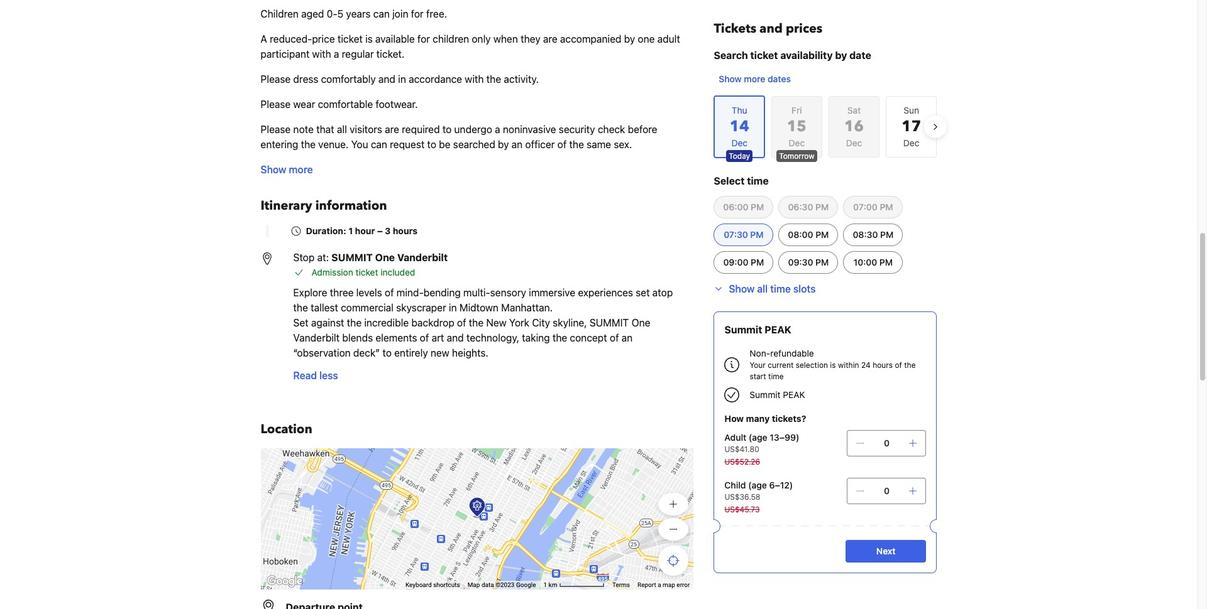 Task type: describe. For each thing, give the bounding box(es) containing it.
all inside please note that all visitors are required to undergo a noninvasive security check before entering the venue. you can request to be searched by an officer of the same sex.
[[337, 124, 347, 135]]

region containing 15
[[704, 91, 947, 163]]

for inside a reduced-price ticket is available for children only when they are accompanied by one adult participant with a regular ticket.
[[417, 33, 430, 45]]

time inside "button"
[[770, 284, 791, 295]]

check
[[598, 124, 625, 135]]

map
[[467, 582, 480, 589]]

itinerary information
[[261, 197, 387, 214]]

us$41.80
[[724, 445, 759, 455]]

dec for 16
[[846, 138, 862, 148]]

0-
[[327, 8, 337, 19]]

0 horizontal spatial in
[[398, 74, 406, 85]]

us$45.73
[[724, 505, 760, 515]]

the down skyline, at bottom left
[[552, 333, 567, 344]]

us$36.58
[[724, 493, 760, 502]]

data
[[481, 582, 494, 589]]

levels
[[356, 287, 382, 299]]

security
[[559, 124, 595, 135]]

the down note
[[301, 139, 316, 150]]

only
[[472, 33, 491, 45]]

select
[[714, 175, 745, 187]]

mind-
[[397, 287, 424, 299]]

(age for 6–12)
[[748, 480, 767, 491]]

note
[[293, 124, 314, 135]]

search ticket availability by date
[[714, 50, 871, 61]]

©2023
[[495, 582, 515, 589]]

non-refundable your current selection is within 24 hours of the start time
[[750, 348, 916, 382]]

please for please note that all visitors are required to undergo a noninvasive security check before entering the venue. you can request to be searched by an officer of the same sex.
[[261, 124, 291, 135]]

map region
[[261, 449, 694, 590]]

one inside 'explore three levels of mind-bending multi-sensory immersive experiences set atop the tallest commercial skyscraper in midtown manhattan. set against the incredible backdrop of the new york city skyline, summit one vanderbilt blends elements of art and technology, taking the concept of an "observation deck" to entirely new heights.'
[[631, 317, 650, 329]]

of left art at the left bottom
[[420, 333, 429, 344]]

non-
[[750, 348, 770, 359]]

0 for child (age 6–12)
[[884, 486, 890, 497]]

tickets and prices
[[714, 20, 822, 37]]

aged
[[301, 8, 324, 19]]

refundable
[[770, 348, 814, 359]]

0 vertical spatial vanderbilt
[[397, 252, 448, 263]]

more for show more dates
[[744, 74, 765, 84]]

keyboard shortcuts
[[405, 582, 460, 589]]

that
[[316, 124, 334, 135]]

an inside 'explore three levels of mind-bending multi-sensory immersive experiences set atop the tallest commercial skyscraper in midtown manhattan. set against the incredible backdrop of the new york city skyline, summit one vanderbilt blends elements of art and technology, taking the concept of an "observation deck" to entirely new heights.'
[[622, 333, 633, 344]]

pm for 10:00 pm
[[879, 257, 893, 268]]

entering
[[261, 139, 298, 150]]

by inside a reduced-price ticket is available for children only when they are accompanied by one adult participant with a regular ticket.
[[624, 33, 635, 45]]

availability
[[780, 50, 833, 61]]

summit inside 'explore three levels of mind-bending multi-sensory immersive experiences set atop the tallest commercial skyscraper in midtown manhattan. set against the incredible backdrop of the new york city skyline, summit one vanderbilt blends elements of art and technology, taking the concept of an "observation deck" to entirely new heights.'
[[590, 317, 629, 329]]

adult
[[657, 33, 680, 45]]

2 horizontal spatial a
[[658, 582, 661, 589]]

in inside 'explore three levels of mind-bending multi-sensory immersive experiences set atop the tallest commercial skyscraper in midtown manhattan. set against the incredible backdrop of the new york city skyline, summit one vanderbilt blends elements of art and technology, taking the concept of an "observation deck" to entirely new heights.'
[[449, 302, 457, 314]]

0 vertical spatial summit
[[724, 324, 762, 336]]

dec for 15
[[789, 138, 805, 148]]

0 vertical spatial for
[[411, 8, 424, 19]]

and inside 'explore three levels of mind-bending multi-sensory immersive experiences set atop the tallest commercial skyscraper in midtown manhattan. set against the incredible backdrop of the new york city skyline, summit one vanderbilt blends elements of art and technology, taking the concept of an "observation deck" to entirely new heights.'
[[447, 333, 464, 344]]

date
[[849, 50, 871, 61]]

(age for 13–99)
[[749, 433, 767, 443]]

noninvasive
[[503, 124, 556, 135]]

show more button
[[261, 162, 313, 177]]

comfortably
[[321, 74, 376, 85]]

show more dates button
[[714, 68, 796, 91]]

pm for 07:00 pm
[[880, 202, 893, 212]]

a inside please note that all visitors are required to undergo a noninvasive security check before entering the venue. you can request to be searched by an officer of the same sex.
[[495, 124, 500, 135]]

1 vertical spatial summit peak
[[750, 390, 805, 400]]

backdrop
[[411, 317, 454, 329]]

10:00
[[853, 257, 877, 268]]

undergo
[[454, 124, 492, 135]]

your
[[750, 361, 766, 370]]

13–99)
[[770, 433, 799, 443]]

accordance
[[409, 74, 462, 85]]

new
[[431, 348, 449, 359]]

same
[[587, 139, 611, 150]]

how
[[724, 414, 744, 424]]

adult (age 13–99) us$41.80
[[724, 433, 799, 455]]

08:00
[[788, 229, 813, 240]]

09:30
[[788, 257, 813, 268]]

entirely
[[394, 348, 428, 359]]

one
[[638, 33, 655, 45]]

set
[[293, 317, 308, 329]]

years
[[346, 8, 371, 19]]

with inside a reduced-price ticket is available for children only when they are accompanied by one adult participant with a regular ticket.
[[312, 48, 331, 60]]

comfortable
[[318, 99, 373, 110]]

3
[[385, 226, 391, 236]]

child
[[724, 480, 746, 491]]

technology,
[[466, 333, 519, 344]]

report
[[637, 582, 656, 589]]

keyboard shortcuts button
[[405, 582, 460, 590]]

the left activity.
[[486, 74, 501, 85]]

be
[[439, 139, 450, 150]]

pm for 06:30 pm
[[815, 202, 829, 212]]

explore
[[293, 287, 327, 299]]

1 vertical spatial summit
[[750, 390, 780, 400]]

tomorrow
[[779, 152, 814, 161]]

tallest
[[311, 302, 338, 314]]

city
[[532, 317, 550, 329]]

the inside non-refundable your current selection is within 24 hours of the start time
[[904, 361, 916, 370]]

pm for 09:00 pm
[[751, 257, 764, 268]]

incredible
[[364, 317, 409, 329]]

report a map error
[[637, 582, 690, 589]]

0 vertical spatial peak
[[765, 324, 791, 336]]

the up set on the left
[[293, 302, 308, 314]]

select time
[[714, 175, 769, 187]]

15
[[787, 116, 806, 137]]

5
[[337, 8, 343, 19]]

show more
[[261, 164, 313, 175]]

keyboard
[[405, 582, 432, 589]]

are inside please note that all visitors are required to undergo a noninvasive security check before entering the venue. you can request to be searched by an officer of the same sex.
[[385, 124, 399, 135]]

tickets?
[[772, 414, 806, 424]]

midtown
[[459, 302, 499, 314]]

stop at: summit one vanderbilt
[[293, 252, 448, 263]]

required
[[402, 124, 440, 135]]

bending
[[424, 287, 461, 299]]

dress
[[293, 74, 318, 85]]

sensory
[[490, 287, 526, 299]]

0 vertical spatial hours
[[393, 226, 418, 236]]

tickets
[[714, 20, 756, 37]]

skyline,
[[553, 317, 587, 329]]

an inside please note that all visitors are required to undergo a noninvasive security check before entering the venue. you can request to be searched by an officer of the same sex.
[[512, 139, 523, 150]]

accompanied
[[560, 33, 621, 45]]

a
[[261, 33, 267, 45]]



Task type: vqa. For each thing, say whether or not it's contained in the screenshot.
hours to the bottom
yes



Task type: locate. For each thing, give the bounding box(es) containing it.
please inside please note that all visitors are required to undergo a noninvasive security check before entering the venue. you can request to be searched by an officer of the same sex.
[[261, 124, 291, 135]]

time inside non-refundable your current selection is within 24 hours of the start time
[[768, 372, 784, 382]]

1 vertical spatial 1
[[543, 582, 547, 589]]

dec for 17
[[903, 138, 919, 148]]

dec inside fri 15 dec tomorrow
[[789, 138, 805, 148]]

0 vertical spatial summit
[[331, 252, 373, 263]]

1 vertical spatial in
[[449, 302, 457, 314]]

in up the footwear.
[[398, 74, 406, 85]]

are right they
[[543, 33, 557, 45]]

summit peak up tickets?
[[750, 390, 805, 400]]

the down midtown on the left of the page
[[469, 317, 484, 329]]

venue.
[[318, 139, 349, 150]]

included
[[380, 267, 415, 278]]

ticket up regular
[[337, 33, 363, 45]]

please down participant at the left top of the page
[[261, 74, 291, 85]]

york
[[509, 317, 529, 329]]

all right that
[[337, 124, 347, 135]]

06:30 pm
[[788, 202, 829, 212]]

is left 'within'
[[830, 361, 836, 370]]

time down current
[[768, 372, 784, 382]]

time left slots
[[770, 284, 791, 295]]

0 horizontal spatial all
[[337, 124, 347, 135]]

more inside button
[[744, 74, 765, 84]]

pm for 06:00 pm
[[751, 202, 764, 212]]

an down noninvasive
[[512, 139, 523, 150]]

2 dec from the left
[[846, 138, 862, 148]]

next button
[[846, 541, 926, 563]]

to left be
[[427, 139, 436, 150]]

google image
[[264, 574, 305, 590]]

0 vertical spatial a
[[334, 48, 339, 60]]

for left children
[[417, 33, 430, 45]]

ticket inside a reduced-price ticket is available for children only when they are accompanied by one adult participant with a regular ticket.
[[337, 33, 363, 45]]

peak up tickets?
[[783, 390, 805, 400]]

they
[[521, 33, 540, 45]]

2 vertical spatial please
[[261, 124, 291, 135]]

2 vertical spatial and
[[447, 333, 464, 344]]

many
[[746, 414, 770, 424]]

0 horizontal spatial 1
[[348, 226, 353, 236]]

skyscraper
[[396, 302, 446, 314]]

less
[[319, 370, 338, 382]]

1 horizontal spatial one
[[631, 317, 650, 329]]

0 vertical spatial 0
[[884, 438, 890, 449]]

(age down many
[[749, 433, 767, 443]]

available
[[375, 33, 415, 45]]

0 vertical spatial one
[[375, 252, 395, 263]]

one up included
[[375, 252, 395, 263]]

deck"
[[353, 348, 380, 359]]

1 (age from the top
[[749, 433, 767, 443]]

0 horizontal spatial dec
[[789, 138, 805, 148]]

0 for adult (age 13–99)
[[884, 438, 890, 449]]

0 vertical spatial with
[[312, 48, 331, 60]]

0 vertical spatial summit peak
[[724, 324, 791, 336]]

when
[[493, 33, 518, 45]]

by inside please note that all visitors are required to undergo a noninvasive security check before entering the venue. you can request to be searched by an officer of the same sex.
[[498, 139, 509, 150]]

1 horizontal spatial summit
[[590, 317, 629, 329]]

3 dec from the left
[[903, 138, 919, 148]]

a
[[334, 48, 339, 60], [495, 124, 500, 135], [658, 582, 661, 589]]

0 horizontal spatial is
[[365, 33, 373, 45]]

2 horizontal spatial to
[[442, 124, 452, 135]]

regular
[[342, 48, 374, 60]]

1 horizontal spatial an
[[622, 333, 633, 344]]

pm right 07:00
[[880, 202, 893, 212]]

ticket down stop at: summit one vanderbilt
[[356, 267, 378, 278]]

blends
[[342, 333, 373, 344]]

0 vertical spatial more
[[744, 74, 765, 84]]

0 vertical spatial and
[[759, 20, 783, 37]]

1 horizontal spatial dec
[[846, 138, 862, 148]]

show for show more dates
[[719, 74, 742, 84]]

1 horizontal spatial is
[[830, 361, 836, 370]]

0 vertical spatial time
[[747, 175, 769, 187]]

2 horizontal spatial dec
[[903, 138, 919, 148]]

summit up non-
[[724, 324, 762, 336]]

read
[[293, 370, 317, 382]]

1 vertical spatial and
[[378, 74, 395, 85]]

0 vertical spatial in
[[398, 74, 406, 85]]

pm for 07:30 pm
[[750, 229, 764, 240]]

sat 16 dec
[[844, 105, 864, 148]]

0 horizontal spatial a
[[334, 48, 339, 60]]

0 horizontal spatial by
[[498, 139, 509, 150]]

of right levels
[[385, 287, 394, 299]]

pm right "10:00"
[[879, 257, 893, 268]]

2 vertical spatial ticket
[[356, 267, 378, 278]]

and down ticket.
[[378, 74, 395, 85]]

2 vertical spatial time
[[768, 372, 784, 382]]

07:30 pm
[[724, 229, 764, 240]]

an right 'concept'
[[622, 333, 633, 344]]

more for show more
[[289, 164, 313, 175]]

please for please wear comfortable footwear.
[[261, 99, 291, 110]]

to
[[442, 124, 452, 135], [427, 139, 436, 150], [383, 348, 392, 359]]

0 horizontal spatial are
[[385, 124, 399, 135]]

summit up 'admission ticket included'
[[331, 252, 373, 263]]

07:00 pm
[[853, 202, 893, 212]]

pm right 07:30
[[750, 229, 764, 240]]

with down price
[[312, 48, 331, 60]]

child (age 6–12) us$36.58
[[724, 480, 793, 502]]

0 vertical spatial (age
[[749, 433, 767, 443]]

09:00 pm
[[723, 257, 764, 268]]

hour
[[355, 226, 375, 236]]

1 left km
[[543, 582, 547, 589]]

1 horizontal spatial 1
[[543, 582, 547, 589]]

1 horizontal spatial a
[[495, 124, 500, 135]]

summit up 'concept'
[[590, 317, 629, 329]]

16
[[844, 116, 864, 137]]

0 vertical spatial ticket
[[337, 33, 363, 45]]

and left prices
[[759, 20, 783, 37]]

concept
[[570, 333, 607, 344]]

0 horizontal spatial to
[[383, 348, 392, 359]]

0 vertical spatial an
[[512, 139, 523, 150]]

stop
[[293, 252, 315, 263]]

pm right 06:00
[[751, 202, 764, 212]]

show down the 09:00 pm
[[729, 284, 755, 295]]

1 vertical spatial (age
[[748, 480, 767, 491]]

art
[[432, 333, 444, 344]]

07:00
[[853, 202, 877, 212]]

pm for 09:30 pm
[[815, 257, 829, 268]]

1 vertical spatial for
[[417, 33, 430, 45]]

1 vertical spatial time
[[770, 284, 791, 295]]

1 vertical spatial to
[[427, 139, 436, 150]]

dec up the tomorrow
[[789, 138, 805, 148]]

1 inside button
[[543, 582, 547, 589]]

within
[[838, 361, 859, 370]]

next
[[876, 546, 896, 557]]

hours inside non-refundable your current selection is within 24 hours of the start time
[[873, 361, 893, 370]]

0 vertical spatial please
[[261, 74, 291, 85]]

a left map
[[658, 582, 661, 589]]

dec down 17
[[903, 138, 919, 148]]

pm right 08:30
[[880, 229, 894, 240]]

more inside button
[[289, 164, 313, 175]]

by left the date
[[835, 50, 847, 61]]

children
[[433, 33, 469, 45]]

terms
[[612, 582, 630, 589]]

0 horizontal spatial summit
[[331, 252, 373, 263]]

are inside a reduced-price ticket is available for children only when they are accompanied by one adult participant with a regular ticket.
[[543, 33, 557, 45]]

1 vertical spatial peak
[[783, 390, 805, 400]]

with
[[312, 48, 331, 60], [465, 74, 484, 85]]

1 dec from the left
[[789, 138, 805, 148]]

price
[[312, 33, 335, 45]]

1 vertical spatial ticket
[[750, 50, 778, 61]]

1 vertical spatial one
[[631, 317, 650, 329]]

more
[[744, 74, 765, 84], [289, 164, 313, 175]]

2 vertical spatial by
[[498, 139, 509, 150]]

1 horizontal spatial and
[[447, 333, 464, 344]]

1 vertical spatial by
[[835, 50, 847, 61]]

all inside "button"
[[757, 284, 768, 295]]

dec inside sun 17 dec
[[903, 138, 919, 148]]

1 km button
[[540, 581, 608, 590]]

all down the 09:00 pm
[[757, 284, 768, 295]]

08:30 pm
[[853, 229, 894, 240]]

pm right 09:00
[[751, 257, 764, 268]]

are up request
[[385, 124, 399, 135]]

hours right the 24
[[873, 361, 893, 370]]

1 0 from the top
[[884, 438, 890, 449]]

peak up refundable
[[765, 324, 791, 336]]

pm for 08:00 pm
[[815, 229, 829, 240]]

(age inside adult (age 13–99) us$41.80
[[749, 433, 767, 443]]

can inside please note that all visitors are required to undergo a noninvasive security check before entering the venue. you can request to be searched by an officer of the same sex.
[[371, 139, 387, 150]]

reduced-
[[270, 33, 312, 45]]

show down search
[[719, 74, 742, 84]]

0 vertical spatial by
[[624, 33, 635, 45]]

0 vertical spatial to
[[442, 124, 452, 135]]

0 horizontal spatial vanderbilt
[[293, 333, 340, 344]]

of down security
[[557, 139, 567, 150]]

vanderbilt up included
[[397, 252, 448, 263]]

1 horizontal spatial to
[[427, 139, 436, 150]]

peak
[[765, 324, 791, 336], [783, 390, 805, 400]]

and
[[759, 20, 783, 37], [378, 74, 395, 85], [447, 333, 464, 344]]

show inside button
[[261, 164, 286, 175]]

07:30
[[724, 229, 748, 240]]

officer
[[525, 139, 555, 150]]

request
[[390, 139, 425, 150]]

taking
[[522, 333, 550, 344]]

multi-
[[463, 287, 490, 299]]

0 horizontal spatial hours
[[393, 226, 418, 236]]

by left one
[[624, 33, 635, 45]]

dec inside sat 16 dec
[[846, 138, 862, 148]]

1 vertical spatial please
[[261, 99, 291, 110]]

1 horizontal spatial are
[[543, 33, 557, 45]]

for
[[411, 8, 424, 19], [417, 33, 430, 45]]

a right undergo
[[495, 124, 500, 135]]

pm right 08:00
[[815, 229, 829, 240]]

1 horizontal spatial in
[[449, 302, 457, 314]]

the up blends
[[347, 317, 362, 329]]

17
[[902, 116, 921, 137]]

of inside please note that all visitors are required to undergo a noninvasive security check before entering the venue. you can request to be searched by an officer of the same sex.
[[557, 139, 567, 150]]

prices
[[786, 20, 822, 37]]

of right 'concept'
[[610, 333, 619, 344]]

error
[[677, 582, 690, 589]]

the right the 24
[[904, 361, 916, 370]]

06:00 pm
[[723, 202, 764, 212]]

2 please from the top
[[261, 99, 291, 110]]

hours right '3'
[[393, 226, 418, 236]]

show inside "button"
[[729, 284, 755, 295]]

please left wear at left
[[261, 99, 291, 110]]

2 horizontal spatial and
[[759, 20, 783, 37]]

1 vertical spatial an
[[622, 333, 633, 344]]

to down the elements at the bottom left of page
[[383, 348, 392, 359]]

ticket for search ticket availability by date
[[750, 50, 778, 61]]

(age
[[749, 433, 767, 443], [748, 480, 767, 491]]

1 vertical spatial more
[[289, 164, 313, 175]]

km
[[549, 582, 557, 589]]

1 horizontal spatial more
[[744, 74, 765, 84]]

is
[[365, 33, 373, 45], [830, 361, 836, 370]]

children aged 0-5 years can join for free.
[[261, 8, 447, 19]]

report a map error link
[[637, 582, 690, 589]]

1 vertical spatial hours
[[873, 361, 893, 370]]

dec down the 16
[[846, 138, 862, 148]]

more left the dates
[[744, 74, 765, 84]]

1 please from the top
[[261, 74, 291, 85]]

2 vertical spatial show
[[729, 284, 755, 295]]

with down a reduced-price ticket is available for children only when they are accompanied by one adult participant with a regular ticket.
[[465, 74, 484, 85]]

slots
[[793, 284, 816, 295]]

by
[[624, 33, 635, 45], [835, 50, 847, 61], [498, 139, 509, 150]]

please for please dress comfortably and in accordance with the activity.
[[261, 74, 291, 85]]

show more dates
[[719, 74, 791, 84]]

new
[[486, 317, 507, 329]]

1 left hour
[[348, 226, 353, 236]]

pm for 08:30 pm
[[880, 229, 894, 240]]

summit peak up non-
[[724, 324, 791, 336]]

you
[[351, 139, 368, 150]]

at:
[[317, 252, 329, 263]]

time right select
[[747, 175, 769, 187]]

dec
[[789, 138, 805, 148], [846, 138, 862, 148], [903, 138, 919, 148]]

1 vertical spatial show
[[261, 164, 286, 175]]

sat
[[847, 105, 861, 116]]

"observation
[[293, 348, 351, 359]]

1 vertical spatial are
[[385, 124, 399, 135]]

6–12)
[[769, 480, 793, 491]]

(age inside child (age 6–12) us$36.58
[[748, 480, 767, 491]]

a inside a reduced-price ticket is available for children only when they are accompanied by one adult participant with a regular ticket.
[[334, 48, 339, 60]]

1 vertical spatial all
[[757, 284, 768, 295]]

ticket up show more dates
[[750, 50, 778, 61]]

1 horizontal spatial hours
[[873, 361, 893, 370]]

1 horizontal spatial all
[[757, 284, 768, 295]]

show for show more
[[261, 164, 286, 175]]

1 vertical spatial with
[[465, 74, 484, 85]]

0 vertical spatial all
[[337, 124, 347, 135]]

is inside a reduced-price ticket is available for children only when they are accompanied by one adult participant with a regular ticket.
[[365, 33, 373, 45]]

1 vertical spatial summit
[[590, 317, 629, 329]]

1 horizontal spatial vanderbilt
[[397, 252, 448, 263]]

0 horizontal spatial more
[[289, 164, 313, 175]]

0 vertical spatial are
[[543, 33, 557, 45]]

1 vertical spatial is
[[830, 361, 836, 370]]

pm right 09:30
[[815, 257, 829, 268]]

one down set
[[631, 317, 650, 329]]

0 vertical spatial show
[[719, 74, 742, 84]]

2 (age from the top
[[748, 480, 767, 491]]

0 vertical spatial is
[[365, 33, 373, 45]]

1 horizontal spatial with
[[465, 74, 484, 85]]

read less
[[293, 370, 338, 382]]

immersive
[[529, 287, 575, 299]]

1 vertical spatial 0
[[884, 486, 890, 497]]

(age up us$36.58
[[748, 480, 767, 491]]

1 horizontal spatial by
[[624, 33, 635, 45]]

show for show all time slots
[[729, 284, 755, 295]]

0 vertical spatial can
[[373, 8, 390, 19]]

show down entering
[[261, 164, 286, 175]]

3 please from the top
[[261, 124, 291, 135]]

summit down start
[[750, 390, 780, 400]]

ticket for admission ticket included
[[356, 267, 378, 278]]

0 horizontal spatial and
[[378, 74, 395, 85]]

in down bending
[[449, 302, 457, 314]]

0 horizontal spatial with
[[312, 48, 331, 60]]

fri
[[792, 105, 802, 116]]

by right searched
[[498, 139, 509, 150]]

of right the 24
[[895, 361, 902, 370]]

to inside 'explore three levels of mind-bending multi-sensory immersive experiences set atop the tallest commercial skyscraper in midtown manhattan. set against the incredible backdrop of the new york city skyline, summit one vanderbilt blends elements of art and technology, taking the concept of an "observation deck" to entirely new heights.'
[[383, 348, 392, 359]]

09:00
[[723, 257, 748, 268]]

please dress comfortably and in accordance with the activity.
[[261, 74, 539, 85]]

1 vertical spatial vanderbilt
[[293, 333, 340, 344]]

2 horizontal spatial by
[[835, 50, 847, 61]]

region
[[704, 91, 947, 163]]

please wear comfortable footwear.
[[261, 99, 418, 110]]

pm right 06:30
[[815, 202, 829, 212]]

can left join
[[373, 8, 390, 19]]

information
[[315, 197, 387, 214]]

2 vertical spatial a
[[658, 582, 661, 589]]

summit
[[724, 324, 762, 336], [750, 390, 780, 400]]

vanderbilt up "observation
[[293, 333, 340, 344]]

of inside non-refundable your current selection is within 24 hours of the start time
[[895, 361, 902, 370]]

can right you
[[371, 139, 387, 150]]

selection
[[796, 361, 828, 370]]

a down price
[[334, 48, 339, 60]]

show inside button
[[719, 74, 742, 84]]

searched
[[453, 139, 495, 150]]

is up regular
[[365, 33, 373, 45]]

10:00 pm
[[853, 257, 893, 268]]

vanderbilt inside 'explore three levels of mind-bending multi-sensory immersive experiences set atop the tallest commercial skyscraper in midtown manhattan. set against the incredible backdrop of the new york city skyline, summit one vanderbilt blends elements of art and technology, taking the concept of an "observation deck" to entirely new heights.'
[[293, 333, 340, 344]]

for right join
[[411, 8, 424, 19]]

0 vertical spatial 1
[[348, 226, 353, 236]]

and right art at the left bottom
[[447, 333, 464, 344]]

to up be
[[442, 124, 452, 135]]

1 vertical spatial can
[[371, 139, 387, 150]]

2 vertical spatial to
[[383, 348, 392, 359]]

the down security
[[569, 139, 584, 150]]

please up entering
[[261, 124, 291, 135]]

summit
[[331, 252, 373, 263], [590, 317, 629, 329]]

hours
[[393, 226, 418, 236], [873, 361, 893, 370]]

activity.
[[504, 74, 539, 85]]

–
[[377, 226, 383, 236]]

before
[[628, 124, 657, 135]]

google
[[516, 582, 536, 589]]

1 vertical spatial a
[[495, 124, 500, 135]]

is inside non-refundable your current selection is within 24 hours of the start time
[[830, 361, 836, 370]]

atop
[[652, 287, 673, 299]]

of down midtown on the left of the page
[[457, 317, 466, 329]]

0 horizontal spatial one
[[375, 252, 395, 263]]

2 0 from the top
[[884, 486, 890, 497]]

more down entering
[[289, 164, 313, 175]]



